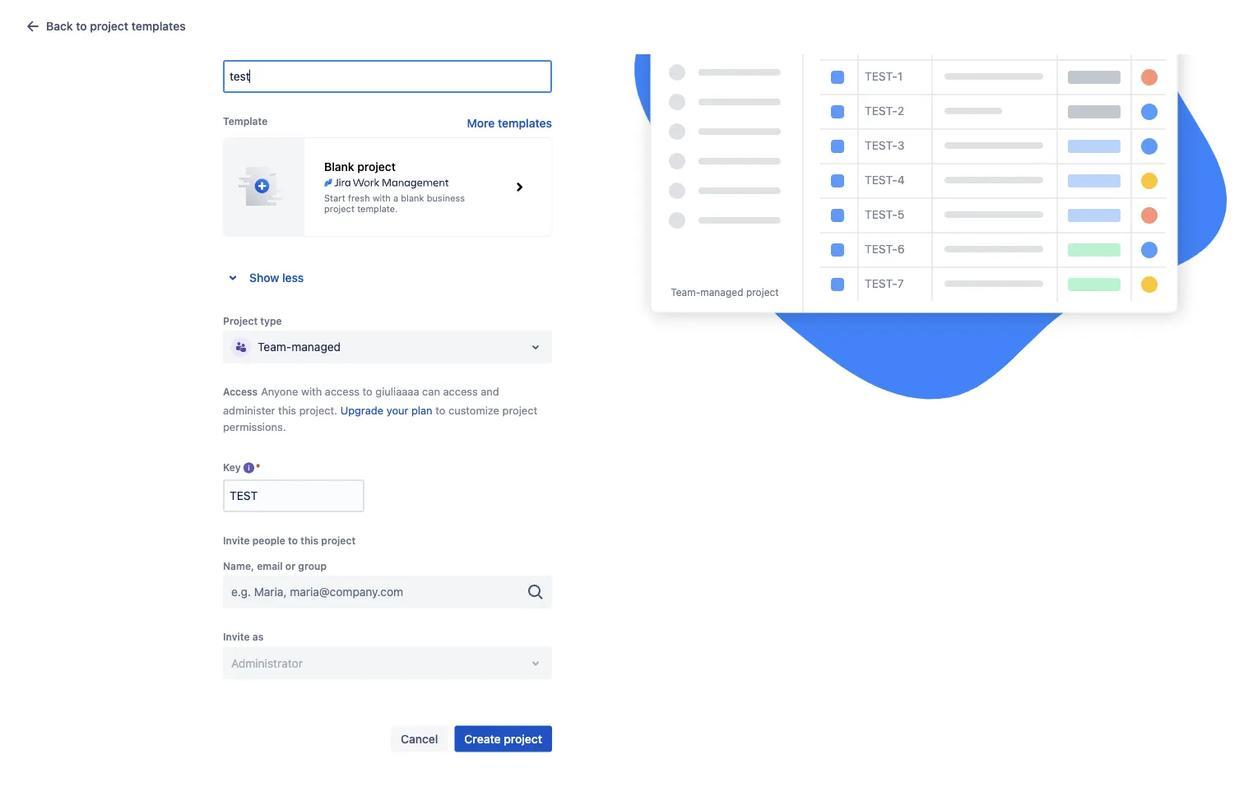 Task type: locate. For each thing, give the bounding box(es) containing it.
cancel button
[[391, 727, 448, 753]]

a
[[393, 193, 398, 204], [477, 345, 483, 358]]

e.g.
[[231, 586, 251, 600]]

more templates
[[467, 116, 552, 130]]

1 vertical spatial business
[[626, 311, 691, 330]]

test-5
[[865, 208, 905, 222]]

jira work management image
[[324, 177, 449, 190], [324, 177, 449, 190]]

measure
[[519, 361, 564, 375]]

5 test- from the top
[[865, 208, 898, 222]]

2 invite from the top
[[223, 632, 250, 644]]

1 horizontal spatial create project
[[1119, 72, 1197, 86]]

templates inside more templates button
[[498, 116, 552, 130]]

1 vertical spatial open image
[[526, 338, 546, 357]]

invite left as
[[223, 632, 250, 644]]

1 vertical spatial managed
[[292, 341, 341, 354]]

1 horizontal spatial your
[[664, 361, 688, 375]]

test- down test-6
[[865, 277, 898, 291]]

0 vertical spatial with
[[373, 193, 391, 204]]

1 horizontal spatial open image
[[526, 338, 546, 357]]

0 vertical spatial create
[[1119, 72, 1155, 86]]

0 horizontal spatial with
[[301, 386, 322, 398]]

performance
[[568, 361, 636, 375]]

0 vertical spatial a
[[393, 193, 398, 204]]

0 horizontal spatial templates
[[131, 19, 186, 33]]

4
[[898, 174, 905, 187]]

change template image
[[506, 174, 533, 201]]

have
[[558, 311, 593, 330]]

with down manage
[[639, 361, 661, 375]]

6 test- from the top
[[865, 243, 898, 256]]

less
[[282, 271, 304, 285]]

0 vertical spatial your
[[664, 361, 688, 375]]

jira
[[244, 122, 260, 134]]

team-
[[671, 287, 701, 299], [258, 341, 292, 354]]

0 vertical spatial team-
[[671, 287, 701, 299]]

1 invite from the top
[[223, 536, 250, 547]]

0 horizontal spatial this
[[278, 404, 296, 417]]

show
[[249, 271, 279, 285]]

managed
[[701, 287, 744, 299], [292, 341, 341, 354]]

invite up name,
[[223, 536, 250, 547]]

create project
[[1119, 72, 1197, 86], [465, 733, 542, 746]]

business inside create a new business project to manage tasks, monitor details, and measure performance with your team.
[[511, 345, 558, 358]]

*
[[256, 462, 260, 474]]

to right plan on the bottom left of the page
[[436, 404, 446, 417]]

1 vertical spatial templates
[[498, 116, 552, 130]]

access up customize
[[443, 386, 478, 398]]

and inside create a new business project to manage tasks, monitor details, and measure performance with your team.
[[781, 345, 801, 358]]

2 vertical spatial with
[[301, 386, 322, 398]]

0 vertical spatial templates
[[131, 19, 186, 33]]

access
[[223, 387, 258, 398]]

1 vertical spatial invite
[[223, 632, 250, 644]]

1 vertical spatial create project button
[[455, 727, 552, 753]]

test- up test-2
[[865, 70, 898, 84]]

can
[[422, 386, 440, 398]]

1 vertical spatial create
[[439, 345, 474, 358]]

with up project.
[[301, 386, 322, 398]]

upgrade
[[340, 404, 384, 417]]

project inside button
[[90, 19, 128, 33]]

2 access from the left
[[443, 386, 478, 398]]

to up upgrade
[[363, 386, 373, 398]]

managed up projects on the top
[[701, 287, 744, 299]]

team- up projects on the top
[[671, 287, 701, 299]]

0 vertical spatial create project button
[[1109, 66, 1207, 92]]

2 vertical spatial business
[[511, 345, 558, 358]]

1 vertical spatial a
[[477, 345, 483, 358]]

project inside the to customize project permissions.
[[503, 404, 538, 417]]

with right fresh
[[373, 193, 391, 204]]

business right the blank
[[427, 193, 465, 204]]

and up customize
[[481, 386, 499, 398]]

0 horizontal spatial a
[[393, 193, 398, 204]]

project
[[90, 19, 128, 33], [1158, 72, 1197, 86], [357, 160, 396, 174], [324, 204, 355, 215], [746, 287, 779, 299], [561, 345, 599, 358], [503, 404, 538, 417], [321, 536, 356, 547], [504, 733, 542, 746]]

administer
[[223, 404, 275, 417]]

test- up test-6
[[865, 208, 898, 222]]

projects
[[695, 311, 754, 330]]

1 horizontal spatial and
[[781, 345, 801, 358]]

new
[[486, 345, 508, 358]]

2 horizontal spatial business
[[626, 311, 691, 330]]

test- up test-5
[[865, 174, 898, 187]]

create
[[1119, 72, 1155, 86], [439, 345, 474, 358], [465, 733, 501, 746]]

0 horizontal spatial access
[[325, 386, 360, 398]]

0 horizontal spatial and
[[481, 386, 499, 398]]

access
[[325, 386, 360, 398], [443, 386, 478, 398]]

2 horizontal spatial with
[[639, 361, 661, 375]]

1 horizontal spatial access
[[443, 386, 478, 398]]

back
[[46, 19, 73, 33]]

work
[[263, 122, 287, 134]]

test-6
[[865, 243, 905, 256]]

to up performance
[[602, 345, 613, 358]]

3 test- from the top
[[865, 139, 898, 153]]

customize
[[449, 404, 500, 417]]

project.
[[299, 404, 338, 417]]

0 vertical spatial open image
[[399, 119, 419, 138]]

test-4
[[865, 174, 905, 187]]

0 vertical spatial invite
[[223, 536, 250, 547]]

permissions.
[[223, 421, 286, 433]]

1 horizontal spatial managed
[[701, 287, 744, 299]]

2 test- from the top
[[865, 105, 898, 118]]

None field
[[225, 482, 363, 511]]

7 test- from the top
[[865, 277, 898, 291]]

1 test- from the top
[[865, 70, 898, 84]]

your down tasks,
[[664, 361, 688, 375]]

0 vertical spatial create project
[[1119, 72, 1197, 86]]

to inside the to customize project permissions.
[[436, 404, 446, 417]]

back to project templates
[[46, 19, 186, 33]]

1 horizontal spatial with
[[373, 193, 391, 204]]

1 vertical spatial create project
[[465, 733, 542, 746]]

0 horizontal spatial team-
[[258, 341, 292, 354]]

test-3
[[865, 139, 905, 153]]

blank
[[324, 160, 354, 174]]

this inside anyone with access to giuliaaaa can access and administer this project.
[[278, 404, 296, 417]]

0 vertical spatial business
[[427, 193, 465, 204]]

a left new
[[477, 345, 483, 358]]

0 vertical spatial managed
[[701, 287, 744, 299]]

test-
[[865, 70, 898, 84], [865, 105, 898, 118], [865, 139, 898, 153], [865, 174, 898, 187], [865, 208, 898, 222], [865, 243, 898, 256], [865, 277, 898, 291]]

to customize project permissions.
[[223, 404, 538, 433]]

open image down try a team name, project goal, milestone... field
[[399, 119, 419, 138]]

4 test- from the top
[[865, 174, 898, 187]]

0 vertical spatial this
[[278, 404, 296, 417]]

this up group
[[301, 536, 319, 547]]

business up the measure
[[511, 345, 558, 358]]

back to project templates button
[[13, 13, 196, 40]]

1 horizontal spatial business
[[511, 345, 558, 358]]

team-managed
[[258, 341, 341, 354]]

open image
[[399, 119, 419, 138], [526, 338, 546, 357]]

0 horizontal spatial managed
[[292, 341, 341, 354]]

1 horizontal spatial templates
[[498, 116, 552, 130]]

0 horizontal spatial your
[[387, 404, 409, 417]]

jira software image
[[43, 13, 153, 33], [43, 13, 153, 33]]

0 horizontal spatial open image
[[399, 119, 419, 138]]

Try a team name, project goal, milestone... field
[[225, 62, 551, 92]]

create for "create project" button to the left
[[465, 733, 501, 746]]

to
[[76, 19, 87, 33], [602, 345, 613, 358], [363, 386, 373, 398], [436, 404, 446, 417], [288, 536, 298, 547]]

project
[[223, 315, 258, 327]]

team- inside test-7 team-managed project
[[671, 287, 701, 299]]

this
[[278, 404, 296, 417], [301, 536, 319, 547]]

create a new business project to manage tasks, monitor details, and measure performance with your team.
[[439, 345, 801, 375]]

with inside anyone with access to giuliaaaa can access and administer this project.
[[301, 386, 322, 398]]

2 vertical spatial create
[[465, 733, 501, 746]]

invite
[[223, 536, 250, 547], [223, 632, 250, 644]]

name,
[[223, 561, 254, 572]]

1 horizontal spatial team-
[[671, 287, 701, 299]]

your
[[664, 361, 688, 375], [387, 404, 409, 417]]

template.
[[357, 204, 398, 215]]

your down 'giuliaaaa'
[[387, 404, 409, 417]]

more
[[467, 116, 495, 130]]

anyone with access to giuliaaaa can access and administer this project.
[[223, 386, 499, 417]]

plan
[[412, 404, 433, 417]]

1 horizontal spatial this
[[301, 536, 319, 547]]

business up tasks,
[[626, 311, 691, 330]]

cancel
[[401, 733, 438, 746]]

access up upgrade
[[325, 386, 360, 398]]

1 vertical spatial team-
[[258, 341, 292, 354]]

Project type text field
[[258, 339, 261, 356]]

and right details,
[[781, 345, 801, 358]]

with
[[373, 193, 391, 204], [639, 361, 661, 375], [301, 386, 322, 398]]

business inside start fresh with a blank business project template.
[[427, 193, 465, 204]]

invite as
[[223, 632, 264, 644]]

a left the blank
[[393, 193, 398, 204]]

create project button
[[1109, 66, 1207, 92], [455, 727, 552, 753]]

test- for test-4
[[865, 174, 898, 187]]

your inside create a new business project to manage tasks, monitor details, and measure performance with your team.
[[664, 361, 688, 375]]

1 vertical spatial and
[[481, 386, 499, 398]]

1 horizontal spatial create project button
[[1109, 66, 1207, 92]]

test- down test-5
[[865, 243, 898, 256]]

to right 'back'
[[76, 19, 87, 33]]

or
[[285, 561, 296, 572]]

1 horizontal spatial a
[[477, 345, 483, 358]]

test- inside test-7 team-managed project
[[865, 277, 898, 291]]

test- down test-2
[[865, 139, 898, 153]]

upgrade your plan
[[340, 404, 433, 417]]

0 horizontal spatial business
[[427, 193, 465, 204]]

details,
[[740, 345, 778, 358]]

open image up the measure
[[526, 338, 546, 357]]

with inside create a new business project to manage tasks, monitor details, and measure performance with your team.
[[639, 361, 661, 375]]

illustration showing preview of jira project interface after the project creation is done image
[[635, 0, 1227, 400]]

test- down test-1
[[865, 105, 898, 118]]

business
[[427, 193, 465, 204], [626, 311, 691, 330], [511, 345, 558, 358]]

key
[[223, 462, 241, 474]]

1 access from the left
[[325, 386, 360, 398]]

this down anyone
[[278, 404, 296, 417]]

0 vertical spatial and
[[781, 345, 801, 358]]

templates
[[131, 19, 186, 33], [498, 116, 552, 130]]

banner
[[0, 0, 1240, 46]]

team- down type
[[258, 341, 292, 354]]

create for top "create project" button
[[1119, 72, 1155, 86]]

more templates button
[[467, 115, 552, 131]]

managed right project type text field
[[292, 341, 341, 354]]

1 vertical spatial with
[[639, 361, 661, 375]]



Task type: describe. For each thing, give the bounding box(es) containing it.
invite for invite people to this project
[[223, 536, 250, 547]]

to inside create a new business project to manage tasks, monitor details, and measure performance with your team.
[[602, 345, 613, 358]]

test-1
[[865, 70, 903, 84]]

management
[[290, 122, 350, 134]]

email
[[257, 561, 283, 572]]

project inside test-7 team-managed project
[[746, 287, 779, 299]]

managed inside test-7 team-managed project
[[701, 287, 744, 299]]

a inside start fresh with a blank business project template.
[[393, 193, 398, 204]]

jira work management
[[244, 122, 350, 134]]

and inside anyone with access to giuliaaaa can access and administer this project.
[[481, 386, 499, 398]]

test-2
[[865, 105, 905, 118]]

templates inside back to project templates button
[[131, 19, 186, 33]]

start fresh with a blank business project template.
[[324, 193, 465, 215]]

project inside create a new business project to manage tasks, monitor details, and measure performance with your team.
[[561, 345, 599, 358]]

primary element
[[10, 0, 927, 46]]

templates image
[[23, 16, 43, 36]]

5
[[898, 208, 905, 222]]

name, email or group
[[223, 561, 327, 572]]

with inside start fresh with a blank business project template.
[[373, 193, 391, 204]]

learn more image
[[243, 462, 256, 475]]

start
[[324, 193, 345, 204]]

you
[[486, 311, 513, 330]]

1
[[898, 70, 903, 84]]

monitor
[[696, 345, 736, 358]]

any
[[597, 311, 623, 330]]

anyone
[[261, 386, 298, 398]]

6
[[898, 243, 905, 256]]

3
[[898, 139, 905, 153]]

invite for invite as
[[223, 632, 250, 644]]

maria,
[[254, 586, 287, 600]]

test- for test-6
[[865, 243, 898, 256]]

as
[[252, 632, 264, 644]]

don't
[[517, 311, 554, 330]]

e.g. maria, maria@company.com
[[231, 586, 403, 600]]

2
[[898, 105, 905, 118]]

project inside start fresh with a blank business project template.
[[324, 204, 355, 215]]

type
[[260, 315, 282, 327]]

create inside create a new business project to manage tasks, monitor details, and measure performance with your team.
[[439, 345, 474, 358]]

test- for test-3
[[865, 139, 898, 153]]

team.
[[691, 361, 721, 375]]

to right people
[[288, 536, 298, 547]]

maria@company.com
[[290, 586, 403, 600]]

0 horizontal spatial create project button
[[455, 727, 552, 753]]

test- for test-1
[[865, 70, 898, 84]]

test- for test-2
[[865, 105, 898, 118]]

invite people to this project
[[223, 536, 356, 547]]

to inside anyone with access to giuliaaaa can access and administer this project.
[[363, 386, 373, 398]]

people
[[252, 536, 285, 547]]

test- for test-5
[[865, 208, 898, 222]]

Search field
[[927, 9, 1091, 36]]

show less
[[249, 271, 304, 285]]

7
[[898, 277, 904, 291]]

upgrade your plan link
[[340, 404, 433, 417]]

test-7 team-managed project
[[671, 277, 904, 299]]

blank project
[[324, 160, 396, 174]]

group
[[298, 561, 327, 572]]

manage
[[616, 345, 658, 358]]

giuliaaaa
[[376, 386, 419, 398]]

show less button
[[223, 263, 311, 293]]

to inside button
[[76, 19, 87, 33]]

blank
[[401, 193, 424, 204]]

template
[[223, 116, 268, 127]]

a inside create a new business project to manage tasks, monitor details, and measure performance with your team.
[[477, 345, 483, 358]]

fresh
[[348, 193, 370, 204]]

1 vertical spatial your
[[387, 404, 409, 417]]

project type
[[223, 315, 282, 327]]

1 vertical spatial this
[[301, 536, 319, 547]]

0 horizontal spatial create project
[[465, 733, 542, 746]]

you don't have any business projects
[[486, 311, 754, 330]]

tasks,
[[661, 345, 692, 358]]



Task type: vqa. For each thing, say whether or not it's contained in the screenshot.
'Projects' associated with Projects dropdown button
no



